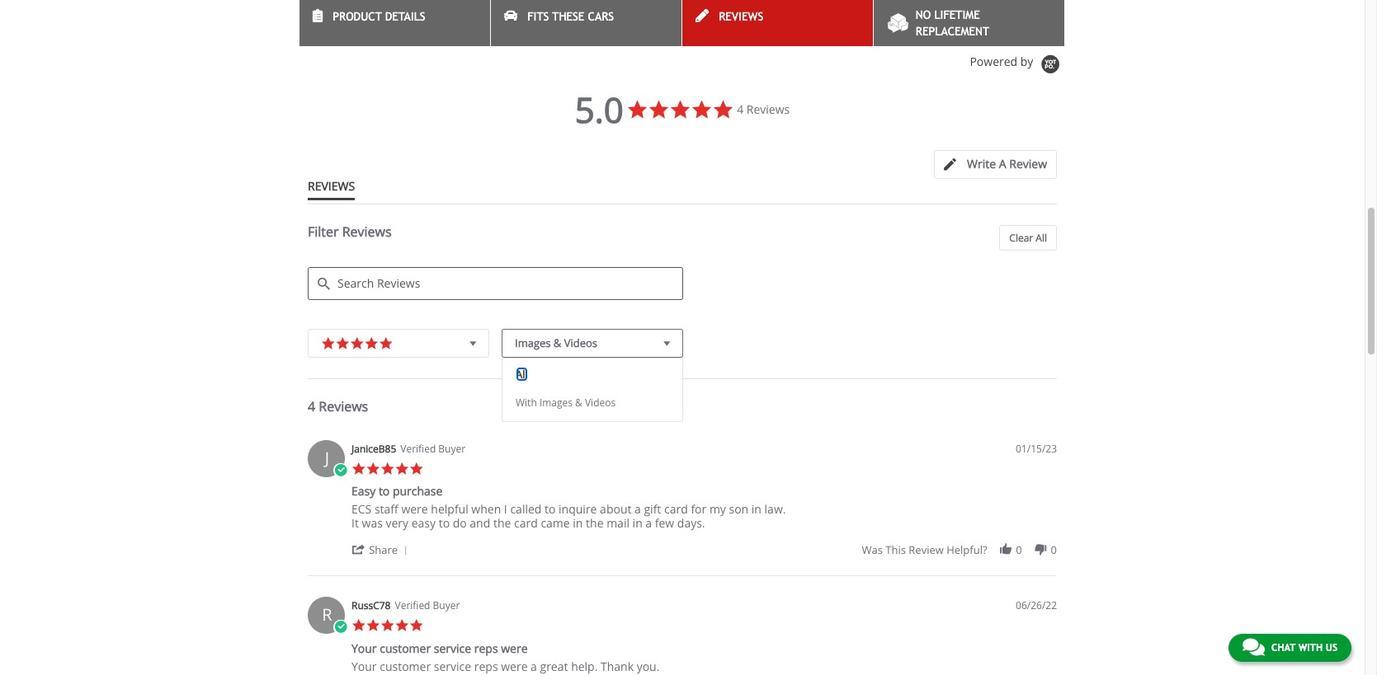 Task type: vqa. For each thing, say whether or not it's contained in the screenshot.
Year
no



Task type: locate. For each thing, give the bounding box(es) containing it.
a
[[635, 502, 641, 518], [646, 516, 652, 532], [531, 659, 537, 675]]

my
[[709, 502, 726, 518]]

down triangle image
[[660, 335, 674, 352]]

1 vertical spatial verified buyer heading
[[395, 599, 460, 613]]

a left great
[[531, 659, 537, 675]]

you.
[[637, 659, 660, 675]]

buyer
[[438, 442, 465, 456], [433, 599, 460, 613]]

2 your from the top
[[351, 659, 377, 675]]

0 horizontal spatial the
[[493, 516, 511, 532]]

1 vertical spatial all
[[516, 367, 528, 382]]

great
[[540, 659, 568, 675]]

0 vertical spatial &
[[553, 336, 561, 351]]

verified
[[400, 442, 436, 456], [395, 599, 430, 613]]

videos inside the all list box
[[585, 396, 616, 410]]

no lifetime replacement link
[[874, 0, 1064, 46]]

0 horizontal spatial &
[[553, 336, 561, 351]]

filter reviews
[[308, 223, 392, 241]]

4
[[737, 101, 744, 117], [308, 398, 315, 416]]

1 horizontal spatial card
[[664, 502, 688, 518]]

0 horizontal spatial 0
[[1016, 543, 1022, 558]]

all right clear
[[1036, 231, 1047, 245]]

this
[[886, 543, 906, 558]]

verified buyer heading up your customer service reps were heading
[[395, 599, 460, 613]]

star image down magnifying glass image on the left of the page
[[321, 334, 335, 351]]

clear
[[1009, 231, 1033, 245]]

& up the all list box
[[553, 336, 561, 351]]

Images & Videos Filter field
[[502, 329, 683, 358]]

product details link
[[300, 0, 490, 46]]

a inside "your customer service reps were your customer service reps were a great help. thank you."
[[531, 659, 537, 675]]

to
[[379, 484, 390, 499], [545, 502, 556, 518], [439, 516, 450, 532]]

these
[[552, 10, 584, 23]]

1 vertical spatial reps
[[474, 659, 498, 675]]

1 horizontal spatial &
[[575, 396, 582, 410]]

us
[[1326, 643, 1337, 654]]

images up all link in the left of the page
[[515, 336, 551, 351]]

1 your from the top
[[351, 641, 377, 657]]

2 vertical spatial were
[[501, 659, 528, 675]]

0 horizontal spatial card
[[514, 516, 538, 532]]

in
[[751, 502, 762, 518], [573, 516, 583, 532], [633, 516, 643, 532]]

5.0 star rating element
[[575, 86, 624, 133]]

the
[[493, 516, 511, 532], [586, 516, 604, 532]]

filter
[[308, 223, 339, 241]]

write
[[967, 156, 996, 171]]

share
[[369, 543, 398, 558]]

0 horizontal spatial in
[[573, 516, 583, 532]]

0 vertical spatial service
[[434, 641, 471, 657]]

1 vertical spatial service
[[434, 659, 471, 675]]

star image
[[335, 334, 350, 351], [350, 334, 364, 351], [364, 334, 379, 351], [379, 334, 393, 351], [351, 462, 366, 476], [366, 462, 380, 476], [395, 462, 409, 476], [351, 619, 366, 634], [380, 619, 395, 634], [409, 619, 424, 634]]

0 right vote down review by janiceb85 on 15 jan 2023 icon
[[1051, 543, 1057, 558]]

your
[[351, 641, 377, 657], [351, 659, 377, 675]]

was
[[862, 543, 883, 558]]

j
[[325, 447, 329, 469]]

your customer service reps were your customer service reps were a great help. thank you.
[[351, 641, 660, 675]]

star image down the russc78 verified buyer
[[395, 619, 409, 634]]

no
[[916, 8, 931, 21]]

1 0 from the left
[[1016, 543, 1022, 558]]

0 horizontal spatial all
[[516, 367, 528, 382]]

to up staff
[[379, 484, 390, 499]]

were inside easy to purchase ecs staff were helpful when i called to inquire about a gift card for my son in law. it was very easy to do and the card came in the mail in a few days.
[[401, 502, 428, 518]]

the right and
[[493, 516, 511, 532]]

clear all
[[1009, 231, 1047, 245]]

0 vertical spatial 4
[[737, 101, 744, 117]]

verified up purchase at the left of the page
[[400, 442, 436, 456]]

to left do
[[439, 516, 450, 532]]

days.
[[677, 516, 705, 532]]

in right mail
[[633, 516, 643, 532]]

inquire
[[559, 502, 597, 518]]

0 vertical spatial reps
[[474, 641, 498, 657]]

videos down images & videos filter field
[[585, 396, 616, 410]]

reviews link
[[682, 0, 873, 46]]

easy
[[411, 516, 436, 532]]

0 right vote up review by janiceb85 on 15 jan 2023 icon on the bottom right of the page
[[1016, 543, 1022, 558]]

few
[[655, 516, 674, 532]]

mail
[[607, 516, 630, 532]]

customer
[[380, 641, 431, 657], [380, 659, 431, 675]]

all up with
[[516, 367, 528, 382]]

vote up review by janiceb85 on 15 jan 2023 image
[[999, 543, 1013, 557]]

verified buyer heading for j
[[400, 442, 465, 456]]

1 horizontal spatial 4
[[737, 101, 744, 117]]

0
[[1016, 543, 1022, 558], [1051, 543, 1057, 558]]

&
[[553, 336, 561, 351], [575, 396, 582, 410]]

0 vertical spatial were
[[401, 502, 428, 518]]

was this review helpful?
[[862, 543, 987, 558]]

son
[[729, 502, 748, 518]]

easy
[[351, 484, 376, 499]]

0 vertical spatial buyer
[[438, 442, 465, 456]]

comments image
[[1242, 638, 1265, 658]]

group
[[862, 543, 1057, 558]]

the left mail
[[586, 516, 604, 532]]

r
[[322, 604, 332, 626]]

1 vertical spatial your
[[351, 659, 377, 675]]

videos up the all list box
[[564, 336, 597, 351]]

star image
[[321, 334, 335, 351], [380, 462, 395, 476], [409, 462, 424, 476], [366, 619, 380, 634], [395, 619, 409, 634]]

images right with
[[540, 396, 573, 410]]

review date 06/26/22 element
[[1016, 599, 1057, 613]]

1 vertical spatial buyer
[[433, 599, 460, 613]]

verified buyer heading for r
[[395, 599, 460, 613]]

fits these cars link
[[491, 0, 682, 46]]

0 vertical spatial videos
[[564, 336, 597, 351]]

verified buyer heading up purchase at the left of the page
[[400, 442, 465, 456]]

2 customer from the top
[[380, 659, 431, 675]]

write a review
[[967, 156, 1047, 171]]

1 vertical spatial &
[[575, 396, 582, 410]]

a
[[999, 156, 1006, 171]]

& right with
[[575, 396, 582, 410]]

1 vertical spatial videos
[[585, 396, 616, 410]]

all list box
[[502, 358, 683, 422]]

1 customer from the top
[[380, 641, 431, 657]]

to right called
[[545, 502, 556, 518]]

service
[[434, 641, 471, 657], [434, 659, 471, 675]]

in right the son
[[751, 502, 762, 518]]

were
[[401, 502, 428, 518], [501, 641, 528, 657], [501, 659, 528, 675]]

1 horizontal spatial the
[[586, 516, 604, 532]]

ecs
[[351, 502, 372, 518]]

all
[[1036, 231, 1047, 245], [516, 367, 528, 382]]

card right i
[[514, 516, 538, 532]]

0 vertical spatial your
[[351, 641, 377, 657]]

0 vertical spatial all
[[1036, 231, 1047, 245]]

fits
[[527, 10, 549, 23]]

0 horizontal spatial a
[[531, 659, 537, 675]]

helpful?
[[947, 543, 987, 558]]

with images & videos
[[516, 396, 616, 410]]

law.
[[764, 502, 786, 518]]

came
[[541, 516, 570, 532]]

janiceb85
[[351, 442, 396, 456]]

4 reviews
[[737, 101, 790, 117], [308, 398, 368, 416]]

0 horizontal spatial 4
[[308, 398, 315, 416]]

card left for
[[664, 502, 688, 518]]

your customer service reps were heading
[[351, 641, 528, 660]]

all inside button
[[1036, 231, 1047, 245]]

buyer up your customer service reps were heading
[[433, 599, 460, 613]]

star image inside rating filter field
[[321, 334, 335, 351]]

tab panel
[[300, 432, 1065, 676]]

images
[[515, 336, 551, 351], [540, 396, 573, 410]]

verified for j
[[400, 442, 436, 456]]

1 vertical spatial verified
[[395, 599, 430, 613]]

0 horizontal spatial to
[[379, 484, 390, 499]]

share image
[[351, 543, 366, 557]]

a left few
[[646, 516, 652, 532]]

a left gift
[[635, 502, 641, 518]]

0 vertical spatial 4 reviews
[[737, 101, 790, 117]]

group containing was this review helpful?
[[862, 543, 1057, 558]]

Search Reviews search field
[[308, 267, 683, 300]]

down triangle image
[[466, 335, 480, 352]]

1 horizontal spatial 0
[[1051, 543, 1057, 558]]

1 vertical spatial images
[[540, 396, 573, 410]]

verified for r
[[395, 599, 430, 613]]

buyer up purchase at the left of the page
[[438, 442, 465, 456]]

0 vertical spatial verified buyer heading
[[400, 442, 465, 456]]

2 horizontal spatial in
[[751, 502, 762, 518]]

cars
[[588, 10, 614, 23]]

reviews
[[719, 10, 763, 23], [300, 13, 363, 32], [747, 101, 790, 117], [342, 223, 392, 241], [319, 398, 368, 416]]

1 horizontal spatial all
[[1036, 231, 1047, 245]]

in right came
[[573, 516, 583, 532]]

verified buyer heading
[[400, 442, 465, 456], [395, 599, 460, 613]]

verified right russc78
[[395, 599, 430, 613]]

powered
[[970, 54, 1017, 69]]

0 vertical spatial images
[[515, 336, 551, 351]]

reps
[[474, 641, 498, 657], [474, 659, 498, 675]]

about
[[600, 502, 632, 518]]

review
[[909, 543, 944, 558]]

1 vertical spatial customer
[[380, 659, 431, 675]]

called
[[510, 502, 542, 518]]

star image down russc78
[[366, 619, 380, 634]]

reviews inside 'filter reviews' heading
[[342, 223, 392, 241]]

reviews
[[308, 178, 355, 194]]

0 vertical spatial customer
[[380, 641, 431, 657]]

review
[[1009, 156, 1047, 171]]

purchase
[[393, 484, 443, 499]]

1 vertical spatial 4 reviews
[[308, 398, 368, 416]]

2 horizontal spatial a
[[646, 516, 652, 532]]

0 vertical spatial verified
[[400, 442, 436, 456]]

1 service from the top
[[434, 641, 471, 657]]

card
[[664, 502, 688, 518], [514, 516, 538, 532]]



Task type: describe. For each thing, give the bounding box(es) containing it.
chat
[[1271, 643, 1295, 654]]

tab panel containing j
[[300, 432, 1065, 676]]

1 vertical spatial were
[[501, 641, 528, 657]]

circle checkmark image
[[333, 621, 348, 635]]

filter reviews heading
[[308, 223, 1057, 255]]

easy to purchase ecs staff were helpful when i called to inquire about a gift card for my son in law. it was very easy to do and the card came in the mail in a few days.
[[351, 484, 786, 532]]

buyer for j
[[438, 442, 465, 456]]

06/26/22
[[1016, 599, 1057, 613]]

& inside the all list box
[[575, 396, 582, 410]]

01/15/23
[[1016, 442, 1057, 456]]

no lifetime replacement
[[916, 8, 989, 38]]

all link
[[516, 367, 528, 382]]

1 horizontal spatial in
[[633, 516, 643, 532]]

seperator image
[[401, 546, 411, 556]]

details
[[385, 10, 425, 23]]

reviews inside reviews link
[[719, 10, 763, 23]]

it
[[351, 516, 359, 532]]

vote down review by janiceb85 on 15 jan 2023 image
[[1033, 543, 1048, 557]]

with images & videos link
[[516, 396, 616, 410]]

do
[[453, 516, 467, 532]]

1 reps from the top
[[474, 641, 498, 657]]

images inside field
[[515, 336, 551, 351]]

all inside list box
[[516, 367, 528, 382]]

Rating Filter field
[[308, 329, 489, 358]]

videos inside images & videos filter field
[[564, 336, 597, 351]]

1 horizontal spatial to
[[439, 516, 450, 532]]

& inside field
[[553, 336, 561, 351]]

0 horizontal spatial 4 reviews
[[308, 398, 368, 416]]

1 horizontal spatial 4 reviews
[[737, 101, 790, 117]]

helpful
[[431, 502, 468, 518]]

share button
[[351, 542, 414, 558]]

buyer for r
[[433, 599, 460, 613]]

staff
[[375, 502, 398, 518]]

fits these cars
[[527, 10, 614, 23]]

5.0
[[575, 86, 624, 133]]

help.
[[571, 659, 598, 675]]

1 horizontal spatial a
[[635, 502, 641, 518]]

product
[[333, 10, 382, 23]]

for
[[691, 502, 706, 518]]

chat with us
[[1271, 643, 1337, 654]]

replacement
[[916, 25, 989, 38]]

group inside tab panel
[[862, 543, 1057, 558]]

very
[[386, 516, 408, 532]]

2 horizontal spatial to
[[545, 502, 556, 518]]

with
[[516, 396, 537, 410]]

was
[[362, 516, 383, 532]]

chat with us link
[[1228, 634, 1351, 663]]

janiceb85 verified buyer
[[351, 442, 465, 456]]

2 the from the left
[[586, 516, 604, 532]]

1 the from the left
[[493, 516, 511, 532]]

star image down janiceb85
[[380, 462, 395, 476]]

powered by link
[[970, 54, 1065, 75]]

easy to purchase heading
[[351, 484, 443, 503]]

product details
[[333, 10, 425, 23]]

circle checkmark image
[[333, 464, 348, 478]]

write no frame image
[[944, 158, 964, 171]]

magnifying glass image
[[318, 278, 330, 290]]

1 vertical spatial 4
[[308, 398, 315, 416]]

2 0 from the left
[[1051, 543, 1057, 558]]

by
[[1020, 54, 1033, 69]]

2 reps from the top
[[474, 659, 498, 675]]

clear all button
[[999, 225, 1057, 251]]

with
[[1298, 643, 1323, 654]]

russc78
[[351, 599, 391, 613]]

star image down janiceb85 verified buyer
[[409, 462, 424, 476]]

gift
[[644, 502, 661, 518]]

powered by
[[970, 54, 1036, 69]]

review date 01/15/23 element
[[1016, 442, 1057, 456]]

images inside the all list box
[[540, 396, 573, 410]]

and
[[470, 516, 490, 532]]

lifetime
[[934, 8, 980, 21]]

russc78 verified buyer
[[351, 599, 460, 613]]

2 service from the top
[[434, 659, 471, 675]]

thank
[[601, 659, 634, 675]]

when
[[471, 502, 501, 518]]

images & videos
[[515, 336, 597, 351]]

i
[[504, 502, 507, 518]]

write a review button
[[934, 150, 1057, 179]]

images & videos element
[[502, 329, 683, 422]]



